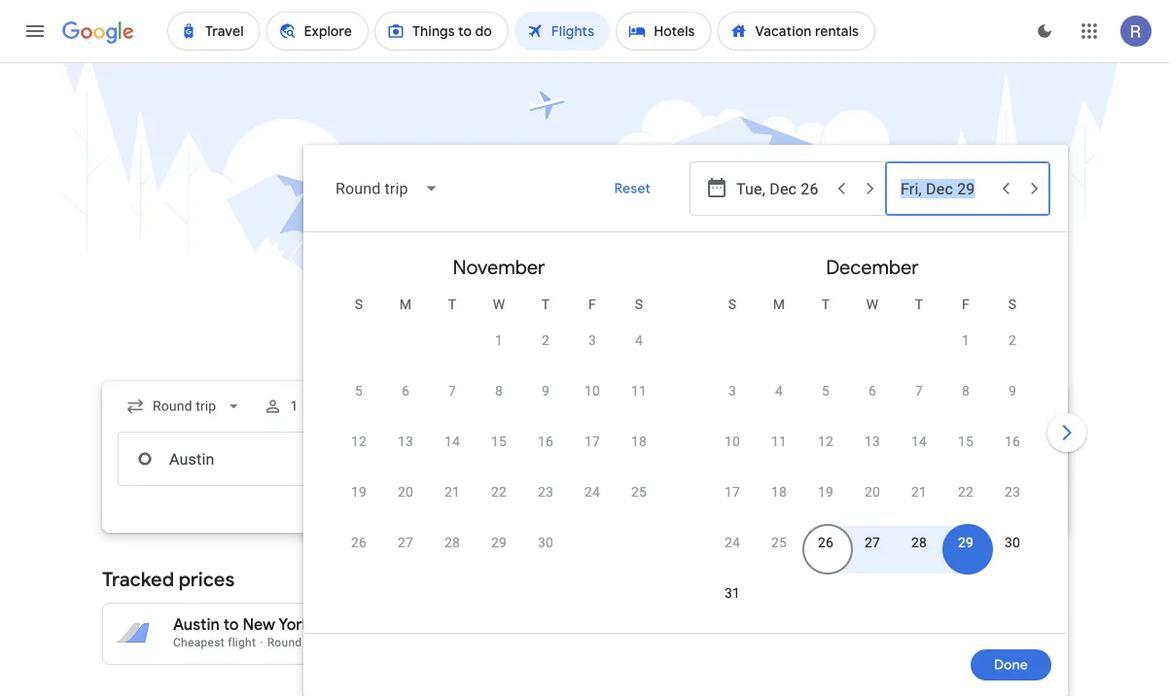 Task type: vqa. For each thing, say whether or not it's contained in the screenshot.


Task type: locate. For each thing, give the bounding box(es) containing it.
5 button up tue, dec 12 element at bottom right
[[803, 381, 849, 428]]

row containing 26
[[336, 524, 569, 580]]

27
[[398, 535, 414, 551], [865, 535, 880, 551]]

wed, nov 15 element
[[491, 432, 507, 451]]

20 inside november row group
[[398, 484, 414, 500]]

5 button up sun, nov 12 element
[[336, 381, 382, 428]]

29 inside november row group
[[491, 535, 507, 551]]

17 inside november row group
[[585, 433, 600, 449]]

w down the december
[[867, 296, 879, 312]]

0 horizontal spatial 19 button
[[336, 483, 382, 529]]

12 for tue, dec 12 element at bottom right
[[818, 433, 834, 449]]

30 right wed, nov 29 'element'
[[538, 535, 554, 551]]

row containing 19
[[336, 474, 663, 529]]

12 for sun, nov 12 element
[[351, 433, 367, 449]]

1 20 button from the left
[[382, 483, 429, 529]]

11 inside november row group
[[631, 383, 647, 399]]

1 12 from the left
[[351, 433, 367, 449]]

17 left mon, dec 18 element
[[725, 484, 740, 500]]

1 horizontal spatial 18
[[771, 484, 787, 500]]

0 horizontal spatial 21 button
[[429, 483, 476, 529]]

row up "wed, nov 15" element
[[336, 373, 663, 428]]

11 button up mon, dec 18 element
[[756, 432, 803, 479]]

trip down or
[[305, 636, 323, 650]]

1 horizontal spatial 4
[[775, 383, 783, 399]]

1 20 from the left
[[398, 484, 414, 500]]

22 button
[[476, 483, 522, 529], [943, 483, 989, 529]]

0 horizontal spatial 16 button
[[522, 432, 569, 479]]

16 inside december row group
[[1005, 433, 1021, 449]]

10 for fri, nov 10 element
[[585, 383, 600, 399]]

4 inside november row group
[[635, 332, 643, 348]]

2 button up thu, nov 9 element
[[522, 331, 569, 377]]

2 16 from the left
[[1005, 433, 1021, 449]]

1 horizontal spatial 3 button
[[709, 381, 756, 428]]

2 27 button from the left
[[849, 533, 896, 580]]

11 button
[[616, 381, 663, 428], [756, 432, 803, 479]]

0 horizontal spatial 15
[[491, 433, 507, 449]]

f inside november row group
[[589, 296, 596, 312]]

1 trip from the left
[[305, 636, 323, 650]]

5 left mon, nov 6 element
[[355, 383, 363, 399]]

1 6 button from the left
[[382, 381, 429, 428]]

grid containing november
[[312, 240, 1059, 645]]

1 26 button from the left
[[336, 533, 382, 580]]

2 13 from the left
[[865, 433, 880, 449]]

29 button right thu, dec 28 element
[[943, 533, 989, 580]]

29 left thu, nov 30 element
[[491, 535, 507, 551]]

16 right "fri, dec 15" element
[[1005, 433, 1021, 449]]

Departure text field
[[736, 162, 826, 215], [736, 433, 871, 485]]

newark
[[334, 615, 390, 635]]

9 inside november row group
[[542, 383, 550, 399]]

0 horizontal spatial 30
[[538, 535, 554, 551]]

prices
[[179, 567, 235, 592]]

2 23 button from the left
[[989, 483, 1036, 529]]

0 vertical spatial 17
[[585, 433, 600, 449]]

28 for thu, dec 28 element
[[912, 535, 927, 551]]

15 inside november row group
[[491, 433, 507, 449]]

22 inside december row group
[[958, 484, 974, 500]]

1 9 from the left
[[542, 383, 550, 399]]

row up wed, nov 29 'element'
[[336, 474, 663, 529]]

1 1 button from the left
[[476, 331, 522, 377]]

6 left thu, dec 7 element
[[869, 383, 877, 399]]

10
[[585, 383, 600, 399], [725, 433, 740, 449]]

t
[[448, 296, 457, 312], [542, 296, 550, 312], [822, 296, 830, 312], [915, 296, 924, 312]]

to left tokyo
[[869, 615, 884, 635]]

0 horizontal spatial m
[[400, 296, 412, 312]]

fri, dec 15 element
[[958, 432, 974, 451]]

flight
[[228, 636, 256, 650]]

13 right tue, dec 12 element at bottom right
[[865, 433, 880, 449]]

0 horizontal spatial 12 button
[[336, 432, 382, 479]]

sat, dec 30 element
[[1005, 533, 1021, 553]]

2 right fri, dec 1 element
[[1009, 332, 1017, 348]]

1 29 button from the left
[[476, 533, 522, 580]]

november
[[453, 255, 545, 280]]

30 button
[[522, 533, 569, 580], [989, 533, 1036, 580]]

28 for tue, nov 28 element
[[445, 535, 460, 551]]

3 to from the left
[[869, 615, 884, 635]]

sun, dec 3 element
[[729, 381, 736, 401]]

5 inside november row group
[[355, 383, 363, 399]]

grid
[[312, 240, 1059, 645]]

18 for sat, nov 18 element on the bottom
[[631, 433, 647, 449]]

trip inside dallas to tokyo round trip
[[977, 636, 995, 650]]

0 horizontal spatial 16
[[538, 433, 554, 449]]

1 horizontal spatial 19 button
[[803, 483, 849, 529]]

1 vertical spatial 18
[[771, 484, 787, 500]]

1 inside popup button
[[290, 398, 298, 414]]

0 horizontal spatial 22
[[491, 484, 507, 500]]

1 2 button from the left
[[522, 331, 569, 377]]

25
[[631, 484, 647, 500], [771, 535, 787, 551]]

1 horizontal spatial 2 button
[[989, 331, 1036, 377]]

$2,177
[[1009, 634, 1051, 650]]

19 for tue, dec 19 element
[[818, 484, 834, 500]]

2 f from the left
[[962, 296, 970, 312]]

1 inside december row group
[[962, 332, 970, 348]]

25 inside november row group
[[631, 484, 647, 500]]

3 inside december row group
[[729, 383, 736, 399]]

0 vertical spatial 17 button
[[569, 432, 616, 479]]

1 horizontal spatial 24 button
[[709, 533, 756, 580]]

None field
[[320, 165, 455, 212], [118, 389, 251, 424], [320, 165, 455, 212], [118, 389, 251, 424]]

16 button inside november row group
[[522, 432, 569, 479]]

0 horizontal spatial 26
[[351, 535, 367, 551]]

0 horizontal spatial 6 button
[[382, 381, 429, 428]]

25 button right sun, dec 24 element at right
[[756, 533, 803, 580]]

m
[[400, 296, 412, 312], [773, 296, 785, 312]]

fri, dec 1 element
[[962, 331, 970, 350]]

row containing 10
[[709, 423, 1036, 479]]

mon, dec 25 element
[[771, 533, 787, 553]]

wed, nov 1 element
[[495, 331, 503, 350]]

thu, dec 7 element
[[915, 381, 923, 401]]

1
[[495, 332, 503, 348], [962, 332, 970, 348], [290, 398, 298, 414]]

round trip
[[267, 636, 323, 650]]

w inside november row group
[[493, 296, 505, 312]]

round down 'austin to new york or newark'
[[267, 636, 302, 650]]

0 horizontal spatial 22 button
[[476, 483, 522, 529]]

0 horizontal spatial 20 button
[[382, 483, 429, 529]]

8 inside november row group
[[495, 383, 503, 399]]

reset button
[[591, 165, 674, 212]]

cheapest flight
[[173, 636, 256, 650]]

2 m from the left
[[773, 296, 785, 312]]

1 vertical spatial 10
[[725, 433, 740, 449]]

16
[[538, 433, 554, 449], [1005, 433, 1021, 449]]

6 button
[[382, 381, 429, 428], [849, 381, 896, 428]]

3 button up sun, dec 10 element
[[709, 381, 756, 428]]

13 left 'tue, nov 14' element
[[398, 433, 414, 449]]

1 button
[[476, 331, 522, 377], [943, 331, 989, 377]]

m for december
[[773, 296, 785, 312]]

2 26 button from the left
[[803, 533, 849, 580]]

0 horizontal spatial 5 button
[[336, 381, 382, 428]]

29 for "fri, dec 29, departure date." element
[[958, 535, 974, 551]]

to inside dallas to tokyo round trip
[[869, 615, 884, 635]]

17
[[585, 433, 600, 449], [725, 484, 740, 500]]

1 horizontal spatial 12
[[818, 433, 834, 449]]

19 inside november row group
[[351, 484, 367, 500]]

round
[[267, 636, 302, 650], [939, 636, 974, 650]]

1 horizontal spatial 25
[[771, 535, 787, 551]]

1 horizontal spatial 16 button
[[989, 432, 1036, 479]]

17 for the 'fri, nov 17' "element" at bottom
[[585, 433, 600, 449]]

mon, nov 20 element
[[398, 483, 414, 502]]

30
[[538, 535, 554, 551], [1005, 535, 1021, 551]]

1 horizontal spatial 30
[[1005, 535, 1021, 551]]

15 left thu, nov 16 element
[[491, 433, 507, 449]]

1 dallas from the left
[[497, 615, 541, 635]]

w
[[493, 296, 505, 312], [867, 296, 879, 312]]

11 left tue, dec 12 element at bottom right
[[771, 433, 787, 449]]

2 for november
[[542, 332, 550, 348]]

2 8 from the left
[[962, 383, 970, 399]]

27 left tue, nov 28 element
[[398, 535, 414, 551]]

1 vertical spatial 17
[[725, 484, 740, 500]]

29 button
[[476, 533, 522, 580], [943, 533, 989, 580]]

25 button right fri, nov 24 element
[[616, 483, 663, 529]]

3 left mon, dec 4 element
[[729, 383, 736, 399]]

1 13 from the left
[[398, 433, 414, 449]]

0 horizontal spatial 1 button
[[476, 331, 522, 377]]

mon, nov 27 element
[[398, 533, 414, 553]]

13 button
[[382, 432, 429, 479], [849, 432, 896, 479]]

1 19 from the left
[[351, 484, 367, 500]]

1 inside november row group
[[495, 332, 503, 348]]

sat, dec 16 element
[[1005, 432, 1021, 451]]

$125
[[693, 615, 726, 635]]

2 12 from the left
[[818, 433, 834, 449]]

10 right thu, nov 9 element
[[585, 383, 600, 399]]

21 button up thu, dec 28 element
[[896, 483, 943, 529]]

0 horizontal spatial 25
[[631, 484, 647, 500]]

2 7 from the left
[[915, 383, 923, 399]]

7 button up 'tue, nov 14' element
[[429, 381, 476, 428]]

2 23 from the left
[[1005, 484, 1021, 500]]

1 16 button from the left
[[522, 432, 569, 479]]

0 horizontal spatial 29 button
[[476, 533, 522, 580]]

11
[[631, 383, 647, 399], [771, 433, 787, 449]]

4
[[635, 332, 643, 348], [775, 383, 783, 399]]

3 inside november row group
[[589, 332, 596, 348]]

sun, nov 5 element
[[355, 381, 363, 401]]

to for new
[[223, 615, 239, 635]]

8 inside december row group
[[962, 383, 970, 399]]

15 button up wed, nov 22 element
[[476, 432, 522, 479]]

9
[[542, 383, 550, 399], [1009, 383, 1017, 399]]

1 vertical spatial 11
[[771, 433, 787, 449]]

to up flight
[[223, 615, 239, 635]]

0 vertical spatial 4
[[635, 332, 643, 348]]

1 w from the left
[[493, 296, 505, 312]]

1 30 from the left
[[538, 535, 554, 551]]

7
[[448, 383, 456, 399], [915, 383, 923, 399]]

27 inside november row group
[[398, 535, 414, 551]]

13 inside november row group
[[398, 433, 414, 449]]

26 left mon, nov 27 element
[[351, 535, 367, 551]]

0 horizontal spatial 8
[[495, 383, 503, 399]]

10 inside december row group
[[725, 433, 740, 449]]

thu, nov 16 element
[[538, 432, 554, 451]]

1 horizontal spatial 28
[[912, 535, 927, 551]]

21 for the tue, nov 21 element
[[445, 484, 460, 500]]

1 m from the left
[[400, 296, 412, 312]]

m inside row group
[[400, 296, 412, 312]]

8 for fri, dec 8 element
[[962, 383, 970, 399]]

20
[[398, 484, 414, 500], [865, 484, 880, 500]]

tue, nov 7 element
[[448, 381, 456, 401]]

1 horizontal spatial 10
[[725, 433, 740, 449]]

20 left the tue, nov 21 element
[[398, 484, 414, 500]]

2 to from the left
[[545, 615, 560, 635]]

0 horizontal spatial 17
[[585, 433, 600, 449]]

14 for 'tue, nov 14' element
[[445, 433, 460, 449]]

23 button
[[522, 483, 569, 529], [989, 483, 1036, 529]]

13
[[398, 433, 414, 449], [865, 433, 880, 449]]

0 horizontal spatial 29
[[491, 535, 507, 551]]

20 for wed, dec 20 element
[[865, 484, 880, 500]]

8 right tue, nov 7 element
[[495, 383, 503, 399]]

1 horizontal spatial round
[[939, 636, 974, 650]]

0 horizontal spatial 28 button
[[429, 533, 476, 580]]

14 button
[[429, 432, 476, 479], [896, 432, 943, 479]]

4 button
[[616, 331, 663, 377], [756, 381, 803, 428]]

1 departure text field from the top
[[736, 162, 826, 215]]

7 inside december row group
[[915, 383, 923, 399]]

2 horizontal spatial 1
[[962, 332, 970, 348]]

mon, dec 18 element
[[771, 483, 787, 502]]

22 button up "fri, dec 29, departure date." element
[[943, 483, 989, 529]]

1 28 from the left
[[445, 535, 460, 551]]

29 right thu, dec 28 element
[[958, 535, 974, 551]]

29
[[491, 535, 507, 551], [958, 535, 974, 551]]

5 for the sun, nov 5 'element'
[[355, 383, 363, 399]]

1 horizontal spatial dallas
[[822, 615, 865, 635]]

22 left thu, nov 23 element
[[491, 484, 507, 500]]

row
[[476, 314, 663, 377], [943, 314, 1036, 377], [336, 373, 663, 428], [709, 373, 1036, 428], [336, 423, 663, 479], [709, 423, 1036, 479], [336, 474, 663, 529], [709, 474, 1036, 529], [336, 524, 569, 580], [709, 524, 1036, 580]]

13 inside december row group
[[865, 433, 880, 449]]

0 horizontal spatial 9 button
[[522, 381, 569, 428]]

1 horizontal spatial 5 button
[[803, 381, 849, 428]]

1 9 button from the left
[[522, 381, 569, 428]]

tue, dec 26, departure date. element
[[818, 533, 834, 553]]

tue, dec 19 element
[[818, 483, 834, 502]]

1 button for november
[[476, 331, 522, 377]]

1 horizontal spatial 9
[[1009, 383, 1017, 399]]

dallas to tokyo round trip
[[822, 615, 995, 650]]

2 21 from the left
[[912, 484, 927, 500]]

19 inside december row group
[[818, 484, 834, 500]]

16 button up sat, dec 23 element
[[989, 432, 1036, 479]]

14 for 'thu, dec 14' element
[[912, 433, 927, 449]]

1 horizontal spatial w
[[867, 296, 879, 312]]

2 button
[[522, 331, 569, 377], [989, 331, 1036, 377]]

30 inside november row group
[[538, 535, 554, 551]]

2 27 from the left
[[865, 535, 880, 551]]

27 button left tue, nov 28 element
[[382, 533, 429, 580]]

1 vertical spatial 24
[[725, 535, 740, 551]]

2 28 from the left
[[912, 535, 927, 551]]

1 27 button from the left
[[382, 533, 429, 580]]

0 horizontal spatial 25 button
[[616, 483, 663, 529]]

3 button
[[569, 331, 616, 377], [709, 381, 756, 428]]

1 for december
[[962, 332, 970, 348]]

16 for thu, nov 16 element
[[538, 433, 554, 449]]

27 button
[[382, 533, 429, 580], [849, 533, 896, 580]]

23 inside november row group
[[538, 484, 554, 500]]

1 8 from the left
[[495, 383, 503, 399]]

2 2 from the left
[[1009, 332, 1017, 348]]

18 button up sat, nov 25 element on the bottom
[[616, 432, 663, 479]]

21 right mon, nov 20 element
[[445, 484, 460, 500]]

15 for "fri, dec 15" element
[[958, 433, 974, 449]]

1 21 from the left
[[445, 484, 460, 500]]

19 button
[[336, 483, 382, 529], [803, 483, 849, 529]]

19 left mon, nov 20 element
[[351, 484, 367, 500]]

1 left the sun, nov 5 'element'
[[290, 398, 298, 414]]

8 button up "fri, dec 15" element
[[943, 381, 989, 428]]

1 horizontal spatial 26 button
[[803, 533, 849, 580]]

8 right thu, dec 7 element
[[962, 383, 970, 399]]

6 for 'wed, dec 6' element
[[869, 383, 877, 399]]

25 right fri, nov 24 element
[[631, 484, 647, 500]]

10 inside november row group
[[585, 383, 600, 399]]

2 30 from the left
[[1005, 535, 1021, 551]]

13 for wed, dec 13 element
[[865, 433, 880, 449]]

23
[[538, 484, 554, 500], [1005, 484, 1021, 500]]

1 horizontal spatial 28 button
[[896, 533, 943, 580]]

3
[[589, 332, 596, 348], [729, 383, 736, 399]]

23 inside december row group
[[1005, 484, 1021, 500]]

2 21 button from the left
[[896, 483, 943, 529]]

2 button for december
[[989, 331, 1036, 377]]

0 horizontal spatial 19
[[351, 484, 367, 500]]

1 horizontal spatial 14 button
[[896, 432, 943, 479]]

m up mon, nov 6 element
[[400, 296, 412, 312]]

dallas inside dallas to tokyo round trip
[[822, 615, 865, 635]]

row up wed, dec 27 element
[[709, 474, 1036, 529]]

0 vertical spatial 3
[[589, 332, 596, 348]]

1 horizontal spatial 4 button
[[756, 381, 803, 428]]

9 button inside november row group
[[522, 381, 569, 428]]

2 trip from the left
[[977, 636, 995, 650]]

6 button up mon, nov 13 "element"
[[382, 381, 429, 428]]

10 button
[[569, 381, 616, 428], [709, 432, 756, 479]]

0 horizontal spatial 23
[[538, 484, 554, 500]]

20 button
[[382, 483, 429, 529], [849, 483, 896, 529]]

4 left tue, dec 5 element
[[775, 383, 783, 399]]

8
[[495, 383, 503, 399], [962, 383, 970, 399]]

25 button
[[616, 483, 663, 529], [756, 533, 803, 580]]

2 button up the sat, dec 9 element
[[989, 331, 1036, 377]]

1 horizontal spatial 17 button
[[709, 483, 756, 529]]

12 left mon, nov 13 "element"
[[351, 433, 367, 449]]

1 vertical spatial 4 button
[[756, 381, 803, 428]]

to
[[223, 615, 239, 635], [545, 615, 560, 635], [869, 615, 884, 635]]

row containing 3
[[709, 373, 1036, 428]]

5 for tue, dec 5 element
[[822, 383, 830, 399]]

5 button
[[336, 381, 382, 428], [803, 381, 849, 428]]

1 horizontal spatial 27
[[865, 535, 880, 551]]

26
[[351, 535, 367, 551], [818, 535, 834, 551]]

0 vertical spatial 11
[[631, 383, 647, 399]]

20 for mon, nov 20 element
[[398, 484, 414, 500]]

5
[[355, 383, 363, 399], [822, 383, 830, 399]]

17 button
[[569, 432, 616, 479], [709, 483, 756, 529]]

24 button
[[569, 483, 616, 529], [709, 533, 756, 580]]

2 26 from the left
[[818, 535, 834, 551]]

0 horizontal spatial 30 button
[[522, 533, 569, 580]]

mon, nov 6 element
[[402, 381, 410, 401]]

3 for fri, nov 3 element on the right of the page
[[589, 332, 596, 348]]

view all
[[995, 571, 1044, 589]]

1 horizontal spatial 13 button
[[849, 432, 896, 479]]

1 8 button from the left
[[476, 381, 522, 428]]

20 button up mon, nov 27 element
[[382, 483, 429, 529]]

24 left mon, dec 25 element
[[725, 535, 740, 551]]

6 for mon, nov 6 element
[[402, 383, 410, 399]]

30 inside december row group
[[1005, 535, 1021, 551]]

sun, nov 19 element
[[351, 483, 367, 502]]

1 14 button from the left
[[429, 432, 476, 479]]

7 right mon, nov 6 element
[[448, 383, 456, 399]]

2 2 button from the left
[[989, 331, 1036, 377]]

sun, dec 10 element
[[725, 432, 740, 451]]

s up sat, dec 2 element
[[1009, 296, 1017, 312]]

31 button
[[709, 584, 756, 630]]

1 6 from the left
[[402, 383, 410, 399]]

26 inside november row group
[[351, 535, 367, 551]]

8 button
[[476, 381, 522, 428], [943, 381, 989, 428]]

9 left fri, nov 10 element
[[542, 383, 550, 399]]

28 inside december row group
[[912, 535, 927, 551]]

1 horizontal spatial f
[[962, 296, 970, 312]]

30 for thu, nov 30 element
[[538, 535, 554, 551]]

m for november
[[400, 296, 412, 312]]

16 for sat, dec 16 element
[[1005, 433, 1021, 449]]

18 inside december row group
[[771, 484, 787, 500]]

27 for mon, nov 27 element
[[398, 535, 414, 551]]

thu, nov 9 element
[[542, 381, 550, 401]]

8 button up "wed, nov 15" element
[[476, 381, 522, 428]]

thu, nov 23 element
[[538, 483, 554, 502]]

2 inside november row group
[[542, 332, 550, 348]]

1 22 from the left
[[491, 484, 507, 500]]

2 1 button from the left
[[943, 331, 989, 377]]

sat, nov 4 element
[[635, 331, 643, 350]]

thu, nov 2 element
[[542, 331, 550, 350]]

2 horizontal spatial to
[[869, 615, 884, 635]]

1 2 from the left
[[542, 332, 550, 348]]

4 button up sat, nov 11 element
[[616, 331, 663, 377]]

0 horizontal spatial 15 button
[[476, 432, 522, 479]]

1 horizontal spatial 5
[[822, 383, 830, 399]]

15 button
[[476, 432, 522, 479], [943, 432, 989, 479]]

s up sat, nov 4 element
[[635, 296, 643, 312]]

2 9 button from the left
[[989, 381, 1036, 428]]

2
[[542, 332, 550, 348], [1009, 332, 1017, 348]]

12 inside december row group
[[818, 433, 834, 449]]

28
[[445, 535, 460, 551], [912, 535, 927, 551]]

7 inside november row group
[[448, 383, 456, 399]]

austin
[[173, 615, 220, 635]]

w for december
[[867, 296, 879, 312]]

11 for sat, nov 11 element
[[631, 383, 647, 399]]

1 horizontal spatial 23
[[1005, 484, 1021, 500]]

m up mon, dec 4 element
[[773, 296, 785, 312]]

1 horizontal spatial 2
[[1009, 332, 1017, 348]]

1 horizontal spatial 13
[[865, 433, 880, 449]]

2 20 from the left
[[865, 484, 880, 500]]

to left chicago
[[545, 615, 560, 635]]

austin to new york or newark
[[173, 615, 390, 635]]

1 f from the left
[[589, 296, 596, 312]]

fri, dec 22 element
[[958, 483, 974, 502]]

november row group
[[312, 240, 686, 626]]

23 button up thu, nov 30 element
[[522, 483, 569, 529]]

0 horizontal spatial 10
[[585, 383, 600, 399]]

23 right fri, dec 22 element on the bottom right
[[1005, 484, 1021, 500]]

17 inside december row group
[[725, 484, 740, 500]]

0 vertical spatial 25
[[631, 484, 647, 500]]

26 button
[[336, 533, 382, 580], [803, 533, 849, 580]]

23 button up the sat, dec 30 element
[[989, 483, 1036, 529]]

dallas
[[497, 615, 541, 635], [822, 615, 865, 635]]

6 inside december row group
[[869, 383, 877, 399]]

21 button
[[429, 483, 476, 529], [896, 483, 943, 529]]

19
[[351, 484, 367, 500], [818, 484, 834, 500]]

1 horizontal spatial 11 button
[[756, 432, 803, 479]]

14 right mon, nov 13 "element"
[[445, 433, 460, 449]]

grid inside flight search box
[[312, 240, 1059, 645]]

9 button inside december row group
[[989, 381, 1036, 428]]

1 horizontal spatial to
[[545, 615, 560, 635]]

tokyo
[[888, 615, 931, 635]]

22 left sat, dec 23 element
[[958, 484, 974, 500]]

25 inside december row group
[[771, 535, 787, 551]]

24 inside december row group
[[725, 535, 740, 551]]

tracked
[[102, 567, 174, 592]]

24
[[585, 484, 600, 500], [725, 535, 740, 551]]

0 horizontal spatial 2 button
[[522, 331, 569, 377]]

7 button up 'thu, dec 14' element
[[896, 381, 943, 428]]

thu, dec 28 element
[[912, 533, 927, 553]]

1 horizontal spatial 7 button
[[896, 381, 943, 428]]

11 inside december row group
[[771, 433, 787, 449]]

6 inside november row group
[[402, 383, 410, 399]]

5 inside december row group
[[822, 383, 830, 399]]

1 26 from the left
[[351, 535, 367, 551]]

12 button
[[336, 432, 382, 479], [803, 432, 849, 479]]

1 horizontal spatial 22
[[958, 484, 974, 500]]

2 inside december row group
[[1009, 332, 1017, 348]]

1 round from the left
[[267, 636, 302, 650]]

9 button up sat, dec 16 element
[[989, 381, 1036, 428]]

1 16 from the left
[[538, 433, 554, 449]]

9 button up thu, nov 16 element
[[522, 381, 569, 428]]

1 29 from the left
[[491, 535, 507, 551]]

0 horizontal spatial 8 button
[[476, 381, 522, 428]]

26 button left mon, nov 27 element
[[336, 533, 382, 580]]

1 5 from the left
[[355, 383, 363, 399]]

19 button up tue, dec 26, departure date. element on the bottom right of the page
[[803, 483, 849, 529]]

154 US dollars text field
[[368, 615, 402, 635]]

dallas left tokyo
[[822, 615, 865, 635]]

16 button up thu, nov 23 element
[[522, 432, 569, 479]]

12 inside november row group
[[351, 433, 367, 449]]

1 horizontal spatial 25 button
[[756, 533, 803, 580]]

4 inside december row group
[[775, 383, 783, 399]]

4 button up mon, dec 11 "element"
[[756, 381, 803, 428]]

18 inside november row group
[[631, 433, 647, 449]]

done button
[[971, 642, 1052, 689]]

s
[[355, 296, 363, 312], [635, 296, 643, 312], [728, 296, 737, 312], [1009, 296, 1017, 312]]

2 round from the left
[[939, 636, 974, 650]]

2 15 from the left
[[958, 433, 974, 449]]

14 left "fri, dec 15" element
[[912, 433, 927, 449]]

2 dallas from the left
[[822, 615, 865, 635]]

20 inside december row group
[[865, 484, 880, 500]]

1 horizontal spatial 27 button
[[849, 533, 896, 580]]

2 19 from the left
[[818, 484, 834, 500]]

0 vertical spatial 10
[[585, 383, 600, 399]]

1 to from the left
[[223, 615, 239, 635]]

16 left the 'fri, nov 17' "element" at bottom
[[538, 433, 554, 449]]

6
[[402, 383, 410, 399], [869, 383, 877, 399]]

3 left sat, nov 4 element
[[589, 332, 596, 348]]

0 horizontal spatial 17 button
[[569, 432, 616, 479]]

29 button left thu, nov 30 element
[[476, 533, 522, 580]]

12 button up sun, nov 19 element at the left bottom
[[336, 432, 382, 479]]

28 button left "fri, dec 29, departure date." element
[[896, 533, 943, 580]]

24 inside november row group
[[585, 484, 600, 500]]

28 inside november row group
[[445, 535, 460, 551]]

0 horizontal spatial 24
[[585, 484, 600, 500]]

28 button
[[429, 533, 476, 580], [896, 533, 943, 580]]

row containing 24
[[709, 524, 1036, 580]]

2173 US dollars text field
[[1006, 615, 1051, 635]]

13 for mon, nov 13 "element"
[[398, 433, 414, 449]]

14 inside november row group
[[445, 433, 460, 449]]

2 14 button from the left
[[896, 432, 943, 479]]

trip
[[305, 636, 323, 650], [977, 636, 995, 650]]

21 button up tue, nov 28 element
[[429, 483, 476, 529]]

fri, dec 29, departure date. element
[[958, 533, 974, 553]]

17 button up sun, dec 24 element at right
[[709, 483, 756, 529]]

27 left thu, dec 28 element
[[865, 535, 880, 551]]

26 inside december row group
[[818, 535, 834, 551]]

21 inside november row group
[[445, 484, 460, 500]]

23 for sat, dec 23 element
[[1005, 484, 1021, 500]]

0 horizontal spatial dallas
[[497, 615, 541, 635]]

round left $2,177
[[939, 636, 974, 650]]

0 horizontal spatial 21
[[445, 484, 460, 500]]

0 horizontal spatial trip
[[305, 636, 323, 650]]

f inside december row group
[[962, 296, 970, 312]]

14 inside december row group
[[912, 433, 927, 449]]

2 29 button from the left
[[943, 533, 989, 580]]

31
[[725, 585, 740, 601]]

1 t from the left
[[448, 296, 457, 312]]

16 inside november row group
[[538, 433, 554, 449]]

0 vertical spatial 24
[[585, 484, 600, 500]]

2 29 from the left
[[958, 535, 974, 551]]

0 horizontal spatial 13 button
[[382, 432, 429, 479]]

7 button
[[429, 381, 476, 428], [896, 381, 943, 428]]

mon, nov 13 element
[[398, 432, 414, 451]]

$2,173
[[1006, 615, 1051, 635]]

1 horizontal spatial 20 button
[[849, 483, 896, 529]]

2 7 button from the left
[[896, 381, 943, 428]]

22 inside november row group
[[491, 484, 507, 500]]

1 horizontal spatial 8
[[962, 383, 970, 399]]

15 inside december row group
[[958, 433, 974, 449]]

row up wed, dec 13 element
[[709, 373, 1036, 428]]

1 23 button from the left
[[522, 483, 569, 529]]

1 15 from the left
[[491, 433, 507, 449]]

2 w from the left
[[867, 296, 879, 312]]

1 horizontal spatial 29
[[958, 535, 974, 551]]

2 t from the left
[[542, 296, 550, 312]]

0 horizontal spatial w
[[493, 296, 505, 312]]

f
[[589, 296, 596, 312], [962, 296, 970, 312]]

29 inside december row group
[[958, 535, 974, 551]]

9 inside december row group
[[1009, 383, 1017, 399]]

28 button left wed, nov 29 'element'
[[429, 533, 476, 580]]

21 inside december row group
[[912, 484, 927, 500]]

1 horizontal spatial 23 button
[[989, 483, 1036, 529]]

m inside row group
[[773, 296, 785, 312]]

19 button up sun, nov 26 element
[[336, 483, 382, 529]]

8 for wed, nov 8 "element"
[[495, 383, 503, 399]]

20 button up wed, dec 27 element
[[849, 483, 896, 529]]

1 button up wed, nov 8 "element"
[[476, 331, 522, 377]]

1 horizontal spatial 1
[[495, 332, 503, 348]]

2 6 from the left
[[869, 383, 877, 399]]

24 button right thu, nov 23 element
[[569, 483, 616, 529]]

24 button up 31
[[709, 533, 756, 580]]

None text field
[[118, 432, 392, 486]]

27 inside december row group
[[865, 535, 880, 551]]

1 7 from the left
[[448, 383, 456, 399]]

2 22 from the left
[[958, 484, 974, 500]]

w inside december row group
[[867, 296, 879, 312]]

2 for december
[[1009, 332, 1017, 348]]

21
[[445, 484, 460, 500], [912, 484, 927, 500]]

0 horizontal spatial 4 button
[[616, 331, 663, 377]]

1 horizontal spatial 15
[[958, 433, 974, 449]]

14
[[445, 433, 460, 449], [912, 433, 927, 449]]

15 button up fri, dec 22 element on the bottom right
[[943, 432, 989, 479]]

22 for wed, nov 22 element
[[491, 484, 507, 500]]

15 for "wed, nov 15" element
[[491, 433, 507, 449]]

row down wed, dec 20 element
[[709, 524, 1036, 580]]

9 button
[[522, 381, 569, 428], [989, 381, 1036, 428]]

11 for mon, dec 11 "element"
[[771, 433, 787, 449]]

or
[[315, 615, 330, 635]]

21 left fri, dec 22 element on the bottom right
[[912, 484, 927, 500]]

15
[[491, 433, 507, 449], [958, 433, 974, 449]]

18 button
[[616, 432, 663, 479], [756, 483, 803, 529]]

3 button up fri, nov 10 element
[[569, 331, 616, 377]]

1 27 from the left
[[398, 535, 414, 551]]

0 horizontal spatial 18 button
[[616, 432, 663, 479]]

2 22 button from the left
[[943, 483, 989, 529]]

1 horizontal spatial 16
[[1005, 433, 1021, 449]]

12 button up tue, dec 19 element
[[803, 432, 849, 479]]



Task type: describe. For each thing, give the bounding box(es) containing it.
wed, nov 8 element
[[495, 381, 503, 401]]

tue, nov 28 element
[[445, 533, 460, 553]]

2 6 button from the left
[[849, 381, 896, 428]]

2 19 button from the left
[[803, 483, 849, 529]]

round inside dallas to tokyo round trip
[[939, 636, 974, 650]]

27 button inside december row group
[[849, 533, 896, 580]]

1 vertical spatial 11 button
[[756, 432, 803, 479]]

mon, dec 11 element
[[771, 432, 787, 451]]

21 for thu, dec 21 element
[[912, 484, 927, 500]]

2 20 button from the left
[[849, 483, 896, 529]]

fri, nov 10 element
[[585, 381, 600, 401]]

24 for fri, nov 24 element
[[585, 484, 600, 500]]

27 for wed, dec 27 element
[[865, 535, 880, 551]]

29 for wed, nov 29 'element'
[[491, 535, 507, 551]]

25 for sat, nov 25 element on the bottom
[[631, 484, 647, 500]]

0 vertical spatial 10 button
[[569, 381, 616, 428]]

2 13 button from the left
[[849, 432, 896, 479]]

1 15 button from the left
[[476, 432, 522, 479]]

1 horizontal spatial 18 button
[[756, 483, 803, 529]]

thu, dec 21 element
[[912, 483, 927, 502]]

sun, dec 17 element
[[725, 483, 740, 502]]

2 12 button from the left
[[803, 432, 849, 479]]

view
[[995, 571, 1026, 589]]

26 for sun, nov 26 element
[[351, 535, 367, 551]]

4 s from the left
[[1009, 296, 1017, 312]]

fri, nov 17 element
[[585, 432, 600, 451]]

1 button for december
[[943, 331, 989, 377]]

cheapest
[[173, 636, 225, 650]]

change appearance image
[[1021, 8, 1068, 54]]

23 for thu, nov 23 element
[[538, 484, 554, 500]]

27 button inside november row group
[[382, 533, 429, 580]]

tue, dec 12 element
[[818, 432, 834, 451]]

tracked prices region
[[102, 556, 1067, 665]]

Return text field
[[901, 162, 990, 215]]

sat, nov 11 element
[[631, 381, 647, 401]]

wed, nov 22 element
[[491, 483, 507, 502]]

3 t from the left
[[822, 296, 830, 312]]

to for chicago
[[545, 615, 560, 635]]

flights
[[505, 277, 664, 346]]

dallas for dallas to chicago
[[497, 615, 541, 635]]

125 US dollars text field
[[693, 615, 726, 635]]

1 28 button from the left
[[429, 533, 476, 580]]

23 button inside december row group
[[989, 483, 1036, 529]]

2 button for november
[[522, 331, 569, 377]]

1 vertical spatial 10 button
[[709, 432, 756, 479]]

f for december
[[962, 296, 970, 312]]

sun, dec 31 element
[[725, 584, 740, 603]]

1 for november
[[495, 332, 503, 348]]

sun, dec 24 element
[[725, 533, 740, 553]]

30 for the sat, dec 30 element
[[1005, 535, 1021, 551]]

4 t from the left
[[915, 296, 924, 312]]

3 s from the left
[[728, 296, 737, 312]]

17 for sun, dec 17 element
[[725, 484, 740, 500]]

11 button inside november row group
[[616, 381, 663, 428]]

0 vertical spatial 3 button
[[569, 331, 616, 377]]

1 vertical spatial 3 button
[[709, 381, 756, 428]]

$158
[[695, 634, 726, 650]]

1 13 button from the left
[[382, 432, 429, 479]]

1 21 button from the left
[[429, 483, 476, 529]]

Return text field
[[901, 433, 1035, 485]]

4 for mon, dec 4 element
[[775, 383, 783, 399]]

24 for sun, dec 24 element at right
[[725, 535, 740, 551]]

row containing 12
[[336, 423, 663, 479]]

Flight search field
[[87, 145, 1091, 698]]

sun, nov 26 element
[[351, 533, 367, 553]]

new
[[243, 615, 275, 635]]

tracked prices
[[102, 567, 235, 592]]

1 5 button from the left
[[336, 381, 382, 428]]

0 vertical spatial 25 button
[[616, 483, 663, 529]]

row containing 5
[[336, 373, 663, 428]]

wed, dec 13 element
[[865, 432, 880, 451]]

10 for sun, dec 10 element
[[725, 433, 740, 449]]

wed, dec 6 element
[[869, 381, 877, 401]]

2 5 button from the left
[[803, 381, 849, 428]]

7 for tue, nov 7 element
[[448, 383, 456, 399]]

sat, nov 25 element
[[631, 483, 647, 502]]

next image
[[1044, 410, 1091, 456]]

26 for tue, dec 26, departure date. element on the bottom right of the page
[[818, 535, 834, 551]]

2177 US dollars text field
[[1009, 634, 1051, 650]]

2 8 button from the left
[[943, 381, 989, 428]]

row up thu, nov 9 element
[[476, 314, 663, 377]]

1 22 button from the left
[[476, 483, 522, 529]]

25 for mon, dec 25 element
[[771, 535, 787, 551]]

1 30 button from the left
[[522, 533, 569, 580]]

fri, dec 8 element
[[962, 381, 970, 401]]

3 for sun, dec 3 element
[[729, 383, 736, 399]]

thu, nov 30 element
[[538, 533, 554, 553]]

9 for thu, nov 9 element
[[542, 383, 550, 399]]

0 vertical spatial 24 button
[[569, 483, 616, 529]]

1 button
[[255, 383, 333, 430]]

1 s from the left
[[355, 296, 363, 312]]

all
[[1030, 571, 1044, 589]]

fri, nov 24 element
[[585, 483, 600, 502]]

2 15 button from the left
[[943, 432, 989, 479]]

sun, nov 12 element
[[351, 432, 367, 451]]

wed, dec 27 element
[[865, 533, 880, 553]]

row up fri, dec 8 element
[[943, 314, 1036, 377]]

chicago
[[564, 615, 624, 635]]

thu, dec 14 element
[[912, 432, 927, 451]]

sat, nov 18 element
[[631, 432, 647, 451]]

7 for thu, dec 7 element
[[915, 383, 923, 399]]

1 vertical spatial 24 button
[[709, 533, 756, 580]]

19 for sun, nov 19 element at the left bottom
[[351, 484, 367, 500]]

december
[[826, 255, 919, 280]]

tue, nov 14 element
[[445, 432, 460, 451]]

22 for fri, dec 22 element on the bottom right
[[958, 484, 974, 500]]

2 s from the left
[[635, 296, 643, 312]]

w for november
[[493, 296, 505, 312]]

december row group
[[686, 240, 1059, 630]]

16 button inside december row group
[[989, 432, 1036, 479]]

0 vertical spatial 4 button
[[616, 331, 663, 377]]

sat, dec 9 element
[[1009, 381, 1017, 401]]

tue, dec 5 element
[[822, 381, 830, 401]]

done
[[994, 657, 1028, 674]]

york
[[278, 615, 311, 635]]

4 for sat, nov 4 element
[[635, 332, 643, 348]]

2 28 button from the left
[[896, 533, 943, 580]]

sat, dec 23 element
[[1005, 483, 1021, 502]]

2 30 button from the left
[[989, 533, 1036, 580]]

9 for the sat, dec 9 element
[[1009, 383, 1017, 399]]

1 19 button from the left
[[336, 483, 382, 529]]

$154
[[368, 615, 402, 635]]

mon, dec 4 element
[[775, 381, 783, 401]]

reset
[[614, 180, 651, 197]]

main menu image
[[23, 19, 47, 43]]

wed, dec 20 element
[[865, 483, 880, 502]]

fri, nov 3 element
[[589, 331, 596, 350]]

dallas for dallas to tokyo round trip
[[822, 615, 865, 635]]

1 vertical spatial 17 button
[[709, 483, 756, 529]]

tue, nov 21 element
[[445, 483, 460, 502]]

wed, nov 29 element
[[491, 533, 507, 553]]

sat, dec 2 element
[[1009, 331, 1017, 350]]

row containing 17
[[709, 474, 1036, 529]]

1 12 button from the left
[[336, 432, 382, 479]]

1 7 button from the left
[[429, 381, 476, 428]]

23 button inside november row group
[[522, 483, 569, 529]]

f for november
[[589, 296, 596, 312]]

dallas to chicago
[[497, 615, 624, 635]]

to for tokyo
[[869, 615, 884, 635]]

2 departure text field from the top
[[736, 433, 871, 485]]

18 for mon, dec 18 element
[[771, 484, 787, 500]]



